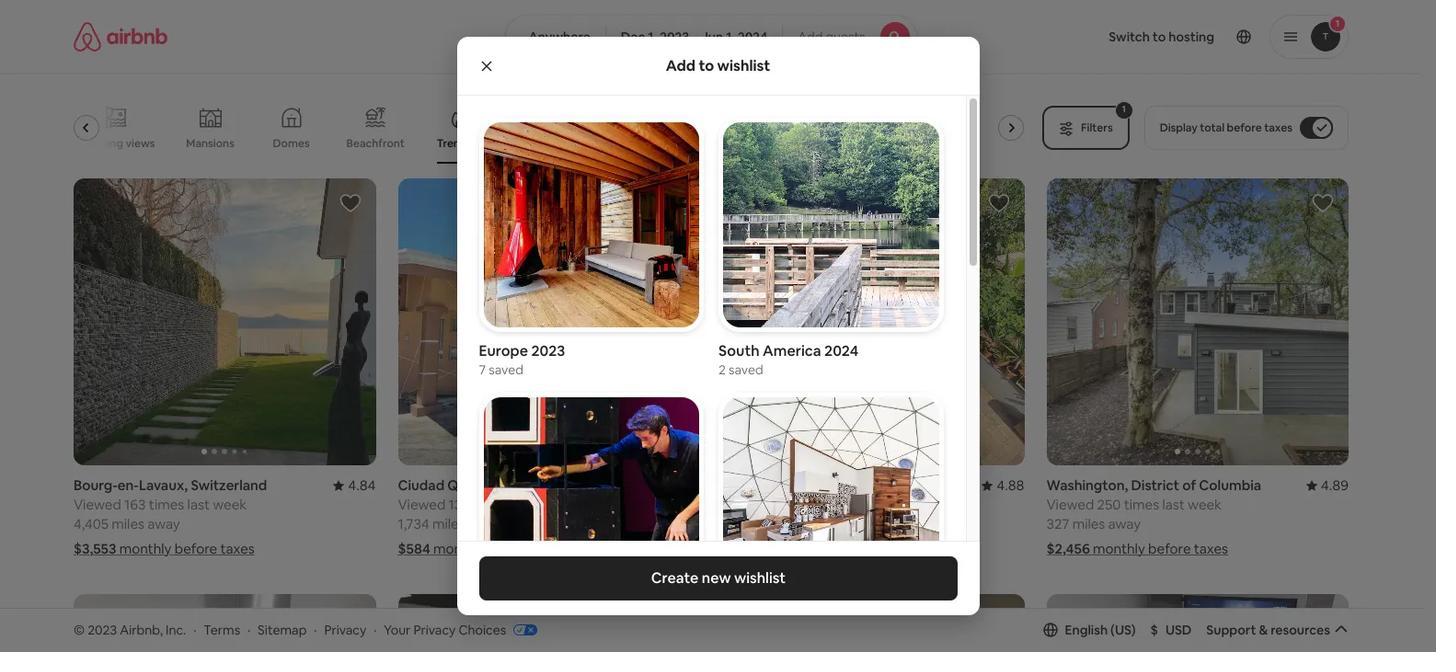 Task type: vqa. For each thing, say whether or not it's contained in the screenshot.


Task type: describe. For each thing, give the bounding box(es) containing it.
miles inside 'konyaaltı, turkey viewed 218 times last week 5,795 miles away $941 monthly before taxes'
[[759, 516, 792, 533]]

beachfront
[[347, 136, 405, 151]]

trending
[[437, 136, 483, 151]]

(us)
[[1111, 622, 1137, 639]]

2024 inside south america 2024 2 saved
[[825, 341, 859, 361]]

your privacy choices link
[[384, 622, 538, 640]]

add to wishlist: huntsville, alabama image
[[988, 609, 1010, 631]]

none search field containing anywhere
[[506, 15, 917, 59]]

south
[[719, 341, 760, 361]]

wishlist for iceland 2024, 5 saved group
[[479, 393, 704, 653]]

add for add to wishlist
[[666, 56, 696, 75]]

the-
[[617, 136, 639, 151]]

$2,456
[[1047, 540, 1091, 558]]

terms · sitemap · privacy ·
[[204, 622, 377, 639]]

2 1, from the left
[[726, 29, 735, 45]]

before inside button
[[1228, 121, 1263, 135]]

133
[[449, 496, 470, 514]]

3 · from the left
[[314, 622, 317, 639]]

wishlist for create new wishlist
[[734, 569, 786, 588]]

times inside 'konyaaltı, turkey viewed 218 times last week 5,795 miles away $941 monthly before taxes'
[[798, 496, 833, 514]]

4.88 out of 5 average rating image
[[982, 477, 1025, 494]]

add guests
[[798, 29, 866, 45]]

$
[[1151, 622, 1159, 639]]

$3,553
[[74, 540, 116, 558]]

away for 1,734 miles away
[[468, 516, 501, 533]]

miles for 4,405
[[112, 516, 144, 533]]

monthly for $3,553
[[119, 540, 172, 558]]

327
[[1047, 516, 1070, 533]]

show map button
[[651, 527, 773, 571]]

create new wishlist
[[651, 569, 786, 588]]

columbia
[[1200, 477, 1262, 494]]

miles for 327
[[1073, 516, 1106, 533]]

total
[[1201, 121, 1225, 135]]

costa
[[512, 477, 551, 494]]

times for 1,734 miles away
[[473, 496, 509, 514]]

add to wishlist
[[666, 56, 771, 75]]

before for bourg-en-lavaux, switzerland viewed 163 times last week 4,405 miles away $3,553 monthly before taxes
[[175, 540, 217, 558]]

off-
[[596, 136, 617, 151]]

privacy inside "link"
[[414, 622, 456, 639]]

4.89
[[1322, 477, 1350, 494]]

monthly for $2,456
[[1094, 540, 1146, 558]]

1,734
[[398, 516, 430, 533]]

2023 for ©
[[88, 622, 117, 639]]

before inside 'konyaaltı, turkey viewed 218 times last week 5,795 miles away $941 monthly before taxes'
[[811, 540, 854, 558]]

wishlist for europe 2023, 7 saved group
[[479, 118, 704, 378]]

turkey
[[789, 477, 833, 494]]

week for viewed 163 times last week
[[213, 496, 247, 514]]

amazing views
[[77, 136, 155, 151]]

wishlist for add to wishlist
[[718, 56, 771, 75]]

2
[[719, 362, 726, 378]]

show
[[669, 541, 702, 558]]

airbnb,
[[120, 622, 163, 639]]

washington,
[[1047, 477, 1129, 494]]

your
[[384, 622, 411, 639]]

add to wishlist: konyaaltı, turkey image
[[988, 192, 1010, 214]]

bourg-en-lavaux, switzerland viewed 163 times last week 4,405 miles away $3,553 monthly before taxes
[[74, 477, 267, 558]]

create
[[651, 569, 699, 588]]

add guests button
[[783, 15, 917, 59]]

ciudad quesada, costa rica viewed 133 times last week 1,734 miles away $584 monthly before taxes
[[398, 477, 581, 558]]

anywhere
[[529, 29, 591, 45]]

konyaaltı,
[[723, 477, 786, 494]]

7
[[479, 362, 486, 378]]

away inside 'konyaaltı, turkey viewed 218 times last week 5,795 miles away $941 monthly before taxes'
[[795, 516, 827, 533]]

250
[[1098, 496, 1122, 514]]

support
[[1207, 622, 1257, 639]]

bourg-
[[74, 477, 118, 494]]

add to wishlist: norwalk, california image
[[339, 609, 361, 631]]

week for viewed 250 times last week
[[1189, 496, 1223, 514]]

english (us)
[[1066, 622, 1137, 639]]

guests
[[826, 29, 866, 45]]

viewed inside 'konyaaltı, turkey viewed 218 times last week 5,795 miles away $941 monthly before taxes'
[[723, 496, 770, 514]]

privacy link
[[324, 622, 367, 639]]

quesada,
[[448, 477, 509, 494]]

2023 for europe
[[532, 341, 566, 361]]

amazing
[[77, 136, 123, 151]]

district
[[1132, 477, 1180, 494]]

sitemap
[[258, 622, 307, 639]]

last for 327 miles away
[[1163, 496, 1186, 514]]

add to wishlist: washington, district of columbia image
[[1313, 192, 1335, 214]]

lakefront
[[690, 136, 740, 151]]

castles
[[939, 136, 977, 151]]

domes
[[273, 136, 310, 151]]

taxes inside button
[[1265, 121, 1293, 135]]

sitemap link
[[258, 622, 307, 639]]

add to wishlist: vila gilda, brazil image
[[1313, 609, 1335, 631]]

wishlist for south america 2024, 2 saved group
[[719, 118, 944, 378]]

4.88
[[997, 477, 1025, 494]]

south america 2024 2 saved
[[719, 341, 859, 378]]



Task type: locate. For each thing, give the bounding box(es) containing it.
None search field
[[506, 15, 917, 59]]

1 vertical spatial wishlist
[[734, 569, 786, 588]]

wishlist
[[718, 56, 771, 75], [734, 569, 786, 588]]

europe
[[479, 341, 528, 361]]

inc.
[[166, 622, 186, 639]]

usd
[[1166, 622, 1192, 639]]

monthly down 133
[[434, 540, 486, 558]]

saved down south
[[729, 362, 764, 378]]

monthly right $941
[[756, 540, 808, 558]]

times down "lavaux," on the left bottom of page
[[149, 496, 184, 514]]

times
[[149, 496, 184, 514], [473, 496, 509, 514], [798, 496, 833, 514], [1125, 496, 1160, 514]]

monthly inside ciudad quesada, costa rica viewed 133 times last week 1,734 miles away $584 monthly before taxes
[[434, 540, 486, 558]]

before for washington, district of columbia viewed 250 times last week 327 miles away $2,456 monthly before taxes
[[1149, 540, 1192, 558]]

4 · from the left
[[374, 622, 377, 639]]

last right 218
[[836, 496, 859, 514]]

0 horizontal spatial 2023
[[88, 622, 117, 639]]

2 monthly from the left
[[434, 540, 486, 558]]

3 away from the left
[[795, 516, 827, 533]]

monthly
[[119, 540, 172, 558], [434, 540, 486, 558], [756, 540, 808, 558], [1094, 540, 1146, 558]]

2 saved from the left
[[729, 362, 764, 378]]

1 away from the left
[[148, 516, 180, 533]]

saved down europe on the bottom left of the page
[[489, 362, 524, 378]]

grid
[[639, 136, 660, 151]]

profile element
[[940, 0, 1350, 74]]

218
[[773, 496, 795, 514]]

4 last from the left
[[1163, 496, 1186, 514]]

before inside bourg-en-lavaux, switzerland viewed 163 times last week 4,405 miles away $3,553 monthly before taxes
[[175, 540, 217, 558]]

taxes inside 'washington, district of columbia viewed 250 times last week 327 miles away $2,456 monthly before taxes'
[[1195, 540, 1229, 558]]

new
[[702, 569, 731, 588]]

1 viewed from the left
[[74, 496, 121, 514]]

viewed up 327
[[1047, 496, 1095, 514]]

viewed for 1,734
[[398, 496, 446, 514]]

week inside 'washington, district of columbia viewed 250 times last week 327 miles away $2,456 monthly before taxes'
[[1189, 496, 1223, 514]]

2 last from the left
[[512, 496, 534, 514]]

0 vertical spatial 2024
[[738, 29, 768, 45]]

2 times from the left
[[473, 496, 509, 514]]

2023 right ©
[[88, 622, 117, 639]]

1 saved from the left
[[489, 362, 524, 378]]

add left guests
[[798, 29, 823, 45]]

add to wishlist dialog
[[457, 37, 980, 653]]

dec 1, 2023 – jun 1, 2024 button
[[606, 15, 784, 59]]

4 viewed from the left
[[1047, 496, 1095, 514]]

away down "lavaux," on the left bottom of page
[[148, 516, 180, 533]]

times down turkey
[[798, 496, 833, 514]]

1 miles from the left
[[112, 516, 144, 533]]

0 horizontal spatial 2024
[[738, 29, 768, 45]]

1 monthly from the left
[[119, 540, 172, 558]]

2 viewed from the left
[[398, 496, 446, 514]]

1 horizontal spatial 2024
[[825, 341, 859, 361]]

away inside 'washington, district of columbia viewed 250 times last week 327 miles away $2,456 monthly before taxes'
[[1109, 516, 1141, 533]]

times down 'district'
[[1125, 496, 1160, 514]]

show map
[[669, 541, 732, 558]]

1 horizontal spatial privacy
[[414, 622, 456, 639]]

before down turkey
[[811, 540, 854, 558]]

·
[[193, 622, 196, 639], [248, 622, 251, 639], [314, 622, 317, 639], [374, 622, 377, 639]]

$ usd
[[1151, 622, 1192, 639]]

2 horizontal spatial 2023
[[660, 29, 690, 45]]

2023 inside dec 1, 2023 – jun 1, 2024 'button'
[[660, 29, 690, 45]]

add to wishlist: vila madalena, brazil image
[[664, 609, 686, 631]]

taxes for ciudad quesada, costa rica viewed 133 times last week 1,734 miles away $584 monthly before taxes
[[535, 540, 569, 558]]

monthly inside bourg-en-lavaux, switzerland viewed 163 times last week 4,405 miles away $3,553 monthly before taxes
[[119, 540, 172, 558]]

before for ciudad quesada, costa rica viewed 133 times last week 1,734 miles away $584 monthly before taxes
[[489, 540, 532, 558]]

map
[[705, 541, 732, 558]]

3 miles from the left
[[759, 516, 792, 533]]

1 privacy from the left
[[324, 622, 367, 639]]

0 vertical spatial wishlist
[[718, 56, 771, 75]]

lavaux,
[[139, 477, 188, 494]]

3 viewed from the left
[[723, 496, 770, 514]]

america
[[763, 341, 822, 361]]

1 times from the left
[[149, 496, 184, 514]]

english
[[1066, 622, 1108, 639]]

add to wishlist: bourg-en-lavaux, switzerland image
[[339, 192, 361, 214]]

resources
[[1271, 622, 1331, 639]]

0 horizontal spatial 1,
[[648, 29, 657, 45]]

play
[[531, 136, 552, 151]]

week
[[213, 496, 247, 514], [537, 496, 571, 514], [862, 496, 896, 514], [1189, 496, 1223, 514]]

miles inside 'washington, district of columbia viewed 250 times last week 327 miles away $2,456 monthly before taxes'
[[1073, 516, 1106, 533]]

viewed down bourg-
[[74, 496, 121, 514]]

3 monthly from the left
[[756, 540, 808, 558]]

4.87
[[673, 477, 701, 494]]

away for 4,405 miles away
[[148, 516, 180, 533]]

4 away from the left
[[1109, 516, 1141, 533]]

miles down 218
[[759, 516, 792, 533]]

last for 4,405 miles away
[[187, 496, 210, 514]]

taxes inside 'konyaaltı, turkey viewed 218 times last week 5,795 miles away $941 monthly before taxes'
[[857, 540, 891, 558]]

anywhere button
[[506, 15, 606, 59]]

4 times from the left
[[1125, 496, 1160, 514]]

monthly inside 'konyaaltı, turkey viewed 218 times last week 5,795 miles away $941 monthly before taxes'
[[756, 540, 808, 558]]

week inside 'konyaaltı, turkey viewed 218 times last week 5,795 miles away $941 monthly before taxes'
[[862, 496, 896, 514]]

support & resources button
[[1207, 622, 1350, 639]]

last inside 'konyaaltı, turkey viewed 218 times last week 5,795 miles away $941 monthly before taxes'
[[836, 496, 859, 514]]

2024 right jun
[[738, 29, 768, 45]]

privacy left the your
[[324, 622, 367, 639]]

konyaaltı, turkey viewed 218 times last week 5,795 miles away $941 monthly before taxes
[[723, 477, 896, 558]]

away down 218
[[795, 516, 827, 533]]

display total before taxes
[[1161, 121, 1293, 135]]

–
[[692, 29, 699, 45]]

1 week from the left
[[213, 496, 247, 514]]

last inside ciudad quesada, costa rica viewed 133 times last week 1,734 miles away $584 monthly before taxes
[[512, 496, 534, 514]]

away inside bourg-en-lavaux, switzerland viewed 163 times last week 4,405 miles away $3,553 monthly before taxes
[[148, 516, 180, 533]]

2 away from the left
[[468, 516, 501, 533]]

times down quesada,
[[473, 496, 509, 514]]

taxes for bourg-en-lavaux, switzerland viewed 163 times last week 4,405 miles away $3,553 monthly before taxes
[[220, 540, 255, 558]]

4 miles from the left
[[1073, 516, 1106, 533]]

last inside bourg-en-lavaux, switzerland viewed 163 times last week 4,405 miles away $3,553 monthly before taxes
[[187, 496, 210, 514]]

terms
[[204, 622, 240, 639]]

miles inside ciudad quesada, costa rica viewed 133 times last week 1,734 miles away $584 monthly before taxes
[[433, 516, 465, 533]]

2023
[[660, 29, 690, 45], [532, 341, 566, 361], [88, 622, 117, 639]]

en-
[[118, 477, 139, 494]]

taxes inside bourg-en-lavaux, switzerland viewed 163 times last week 4,405 miles away $3,553 monthly before taxes
[[220, 540, 255, 558]]

off-the-grid
[[596, 136, 660, 151]]

0 vertical spatial add
[[798, 29, 823, 45]]

viewed inside bourg-en-lavaux, switzerland viewed 163 times last week 4,405 miles away $3,553 monthly before taxes
[[74, 496, 121, 514]]

viewed for 4,405
[[74, 496, 121, 514]]

week inside bourg-en-lavaux, switzerland viewed 163 times last week 4,405 miles away $3,553 monthly before taxes
[[213, 496, 247, 514]]

group containing amazing views
[[74, 92, 1032, 164]]

miles
[[112, 516, 144, 533], [433, 516, 465, 533], [759, 516, 792, 533], [1073, 516, 1106, 533]]

design
[[859, 136, 895, 151]]

before inside ciudad quesada, costa rica viewed 133 times last week 1,734 miles away $584 monthly before taxes
[[489, 540, 532, 558]]

0 vertical spatial 2023
[[660, 29, 690, 45]]

2 · from the left
[[248, 622, 251, 639]]

away down 250
[[1109, 516, 1141, 533]]

add left to
[[666, 56, 696, 75]]

dec
[[621, 29, 646, 45]]

rica
[[554, 477, 581, 494]]

support & resources
[[1207, 622, 1331, 639]]

wishlist right to
[[718, 56, 771, 75]]

· right terms link
[[248, 622, 251, 639]]

before right the total
[[1228, 121, 1263, 135]]

1 horizontal spatial saved
[[729, 362, 764, 378]]

2024 right america
[[825, 341, 859, 361]]

monthly inside 'washington, district of columbia viewed 250 times last week 327 miles away $2,456 monthly before taxes'
[[1094, 540, 1146, 558]]

0 horizontal spatial privacy
[[324, 622, 367, 639]]

europe 2023 7 saved
[[479, 341, 566, 378]]

1 · from the left
[[193, 622, 196, 639]]

©
[[74, 622, 85, 639]]

add for add guests
[[798, 29, 823, 45]]

taxes for washington, district of columbia viewed 250 times last week 327 miles away $2,456 monthly before taxes
[[1195, 540, 1229, 558]]

2 privacy from the left
[[414, 622, 456, 639]]

2 vertical spatial 2023
[[88, 622, 117, 639]]

viewed
[[74, 496, 121, 514], [398, 496, 446, 514], [723, 496, 770, 514], [1047, 496, 1095, 514]]

display
[[1161, 121, 1198, 135]]

163
[[124, 496, 146, 514]]

1 vertical spatial 2023
[[532, 341, 566, 361]]

times inside bourg-en-lavaux, switzerland viewed 163 times last week 4,405 miles away $3,553 monthly before taxes
[[149, 496, 184, 514]]

3 last from the left
[[836, 496, 859, 514]]

1 vertical spatial 2024
[[825, 341, 859, 361]]

2023 right europe on the bottom left of the page
[[532, 341, 566, 361]]

viewed down ciudad
[[398, 496, 446, 514]]

week for viewed 133 times last week
[[537, 496, 571, 514]]

1 vertical spatial add
[[666, 56, 696, 75]]

add inside dialog
[[666, 56, 696, 75]]

views
[[126, 136, 155, 151]]

group
[[74, 92, 1032, 164], [74, 179, 376, 466], [398, 179, 701, 466], [723, 179, 1025, 466], [1047, 179, 1350, 466], [74, 595, 376, 653], [398, 595, 701, 653], [723, 595, 1025, 653], [1047, 595, 1350, 653]]

miles for 1,734
[[433, 516, 465, 533]]

monthly down 163
[[119, 540, 172, 558]]

away inside ciudad quesada, costa rica viewed 133 times last week 1,734 miles away $584 monthly before taxes
[[468, 516, 501, 533]]

2023 inside europe 2023 7 saved
[[532, 341, 566, 361]]

display total before taxes button
[[1145, 106, 1350, 150]]

&
[[1260, 622, 1269, 639]]

dec 1, 2023 – jun 1, 2024
[[621, 29, 768, 45]]

4.87 out of 5 average rating image
[[658, 477, 701, 494]]

miles down 250
[[1073, 516, 1106, 533]]

$584
[[398, 540, 431, 558]]

wishlist for seattle 2023, 5 saved group
[[719, 393, 944, 653]]

before down "lavaux," on the left bottom of page
[[175, 540, 217, 558]]

farms
[[780, 136, 812, 151]]

to
[[699, 56, 715, 75]]

mansions
[[186, 136, 235, 151]]

english (us) button
[[1044, 622, 1137, 639]]

taxes inside ciudad quesada, costa rica viewed 133 times last week 1,734 miles away $584 monthly before taxes
[[535, 540, 569, 558]]

last down switzerland
[[187, 496, 210, 514]]

· left privacy link
[[314, 622, 317, 639]]

1, right dec
[[648, 29, 657, 45]]

privacy right the your
[[414, 622, 456, 639]]

2 miles from the left
[[433, 516, 465, 533]]

1, right jun
[[726, 29, 735, 45]]

2023 left –
[[660, 29, 690, 45]]

times for 327 miles away
[[1125, 496, 1160, 514]]

taxes
[[1265, 121, 1293, 135], [220, 540, 255, 558], [535, 540, 569, 558], [857, 540, 891, 558], [1195, 540, 1229, 558]]

1 1, from the left
[[648, 29, 657, 45]]

viewed inside ciudad quesada, costa rica viewed 133 times last week 1,734 miles away $584 monthly before taxes
[[398, 496, 446, 514]]

1 horizontal spatial 1,
[[726, 29, 735, 45]]

2024 inside 'button'
[[738, 29, 768, 45]]

2 week from the left
[[537, 496, 571, 514]]

4 week from the left
[[1189, 496, 1223, 514]]

1 last from the left
[[187, 496, 210, 514]]

terms link
[[204, 622, 240, 639]]

2024
[[738, 29, 768, 45], [825, 341, 859, 361]]

jun
[[702, 29, 724, 45]]

times inside 'washington, district of columbia viewed 250 times last week 327 miles away $2,456 monthly before taxes'
[[1125, 496, 1160, 514]]

3 week from the left
[[862, 496, 896, 514]]

last for 1,734 miles away
[[512, 496, 534, 514]]

last down the costa
[[512, 496, 534, 514]]

4 monthly from the left
[[1094, 540, 1146, 558]]

0 horizontal spatial add
[[666, 56, 696, 75]]

· right inc.
[[193, 622, 196, 639]]

miles inside bourg-en-lavaux, switzerland viewed 163 times last week 4,405 miles away $3,553 monthly before taxes
[[112, 516, 144, 533]]

your privacy choices
[[384, 622, 506, 639]]

away
[[148, 516, 180, 533], [468, 516, 501, 533], [795, 516, 827, 533], [1109, 516, 1141, 533]]

times for 4,405 miles away
[[149, 496, 184, 514]]

miles down 163
[[112, 516, 144, 533]]

$941
[[723, 540, 753, 558]]

add inside button
[[798, 29, 823, 45]]

away for 327 miles away
[[1109, 516, 1141, 533]]

last
[[187, 496, 210, 514], [512, 496, 534, 514], [836, 496, 859, 514], [1163, 496, 1186, 514]]

1 horizontal spatial add
[[798, 29, 823, 45]]

© 2023 airbnb, inc. ·
[[74, 622, 196, 639]]

4.84 out of 5 average rating image
[[333, 477, 376, 494]]

washington, district of columbia viewed 250 times last week 327 miles away $2,456 monthly before taxes
[[1047, 477, 1262, 558]]

viewed up 5,795
[[723, 496, 770, 514]]

before down 'district'
[[1149, 540, 1192, 558]]

wishlist inside button
[[734, 569, 786, 588]]

away down 133
[[468, 516, 501, 533]]

viewed for 327
[[1047, 496, 1095, 514]]

create new wishlist button
[[479, 557, 958, 601]]

choices
[[459, 622, 506, 639]]

times inside ciudad quesada, costa rica viewed 133 times last week 1,734 miles away $584 monthly before taxes
[[473, 496, 509, 514]]

before inside 'washington, district of columbia viewed 250 times last week 327 miles away $2,456 monthly before taxes'
[[1149, 540, 1192, 558]]

4.84
[[348, 477, 376, 494]]

before down the costa
[[489, 540, 532, 558]]

of
[[1183, 477, 1197, 494]]

privacy
[[324, 622, 367, 639], [414, 622, 456, 639]]

1 horizontal spatial 2023
[[532, 341, 566, 361]]

· left the your
[[374, 622, 377, 639]]

monthly for $584
[[434, 540, 486, 558]]

5,795
[[723, 516, 756, 533]]

last down of
[[1163, 496, 1186, 514]]

saved inside europe 2023 7 saved
[[489, 362, 524, 378]]

saved inside south america 2024 2 saved
[[729, 362, 764, 378]]

viewed inside 'washington, district of columbia viewed 250 times last week 327 miles away $2,456 monthly before taxes'
[[1047, 496, 1095, 514]]

4.89 out of 5 average rating image
[[1307, 477, 1350, 494]]

switzerland
[[191, 477, 267, 494]]

ciudad
[[398, 477, 445, 494]]

miles down 133
[[433, 516, 465, 533]]

add to wishlist: ciudad quesada, costa rica image
[[664, 192, 686, 214]]

wishlist down $941
[[734, 569, 786, 588]]

week inside ciudad quesada, costa rica viewed 133 times last week 1,734 miles away $584 monthly before taxes
[[537, 496, 571, 514]]

3 times from the left
[[798, 496, 833, 514]]

0 horizontal spatial saved
[[489, 362, 524, 378]]

last inside 'washington, district of columbia viewed 250 times last week 327 miles away $2,456 monthly before taxes'
[[1163, 496, 1186, 514]]

monthly down 250
[[1094, 540, 1146, 558]]



